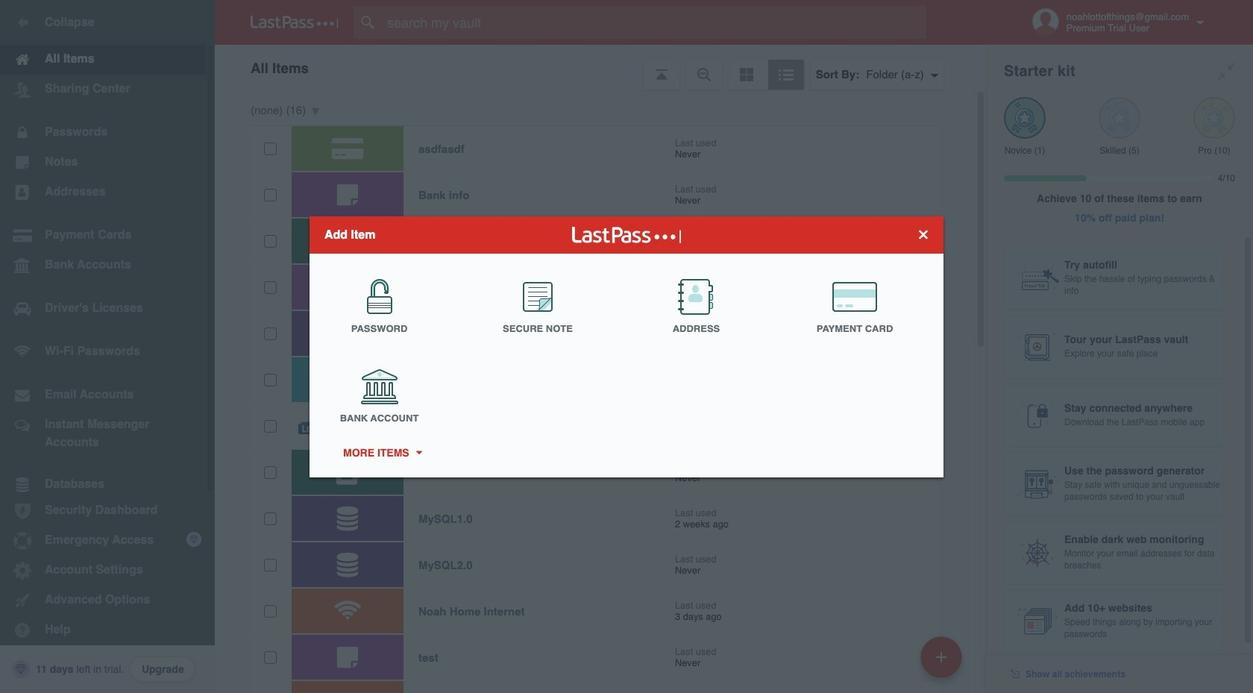 Task type: locate. For each thing, give the bounding box(es) containing it.
caret right image
[[414, 451, 424, 455]]

main navigation navigation
[[0, 0, 215, 693]]

Search search field
[[354, 6, 950, 39]]

dialog
[[310, 216, 944, 477]]



Task type: describe. For each thing, give the bounding box(es) containing it.
lastpass image
[[251, 16, 339, 29]]

search my vault text field
[[354, 6, 950, 39]]

new item navigation
[[916, 632, 972, 693]]

vault options navigation
[[215, 45, 987, 90]]

new item image
[[937, 652, 947, 662]]



